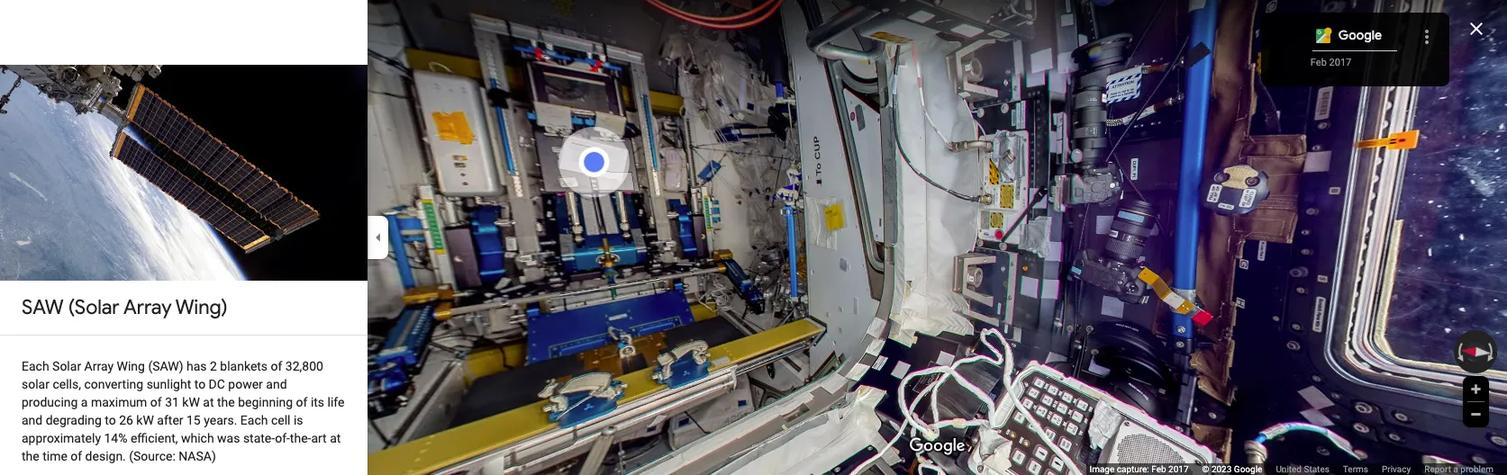 Task type: locate. For each thing, give the bounding box(es) containing it.
1 vertical spatial the
[[22, 450, 39, 464]]

1 horizontal spatial array
[[123, 296, 172, 321]]

0 vertical spatial the
[[217, 396, 235, 410]]

2017 left ©
[[1169, 465, 1189, 475]]

each
[[22, 360, 49, 374], [240, 414, 268, 428]]

to left dc
[[194, 378, 206, 392]]

0 vertical spatial a
[[81, 396, 88, 410]]

a up 'degrading'
[[81, 396, 88, 410]]

0 horizontal spatial kw
[[136, 414, 154, 428]]

power
[[228, 378, 263, 392]]

each solar array wing (saw) has 2 blankets of 32,800 solar cells, converting sunlight to dc power and producing a maximum of 31 kw at the beginning of its life and degrading to 26 kw after 15 years. each cell is approximately 14% efficient, which was state-of-the-art at the time of design. (source: nasa)
[[22, 360, 345, 464]]

1 vertical spatial and
[[22, 414, 43, 428]]

0 horizontal spatial and
[[22, 414, 43, 428]]

kw
[[182, 396, 200, 410], [136, 414, 154, 428]]

0 vertical spatial at
[[203, 396, 214, 410]]

the-
[[290, 432, 311, 446]]

15
[[187, 414, 201, 428]]

1 horizontal spatial kw
[[182, 396, 200, 410]]

at down dc
[[203, 396, 214, 410]]

its
[[311, 396, 324, 410]]

0 horizontal spatial google
[[1234, 465, 1263, 475]]

feb right 'capture:'
[[1152, 465, 1166, 475]]

was
[[217, 432, 240, 446]]

google right 2023
[[1234, 465, 1263, 475]]

nasa)
[[179, 450, 216, 464]]

and
[[266, 378, 287, 392], [22, 414, 43, 428]]

array up converting
[[84, 360, 114, 374]]

wing)
[[176, 296, 228, 321]]

0 vertical spatial 2017
[[1330, 57, 1352, 68]]

united
[[1276, 465, 1302, 475]]

1 horizontal spatial the
[[217, 396, 235, 410]]

1 horizontal spatial at
[[330, 432, 341, 446]]

dc
[[209, 378, 225, 392]]

0 horizontal spatial a
[[81, 396, 88, 410]]

1 horizontal spatial 2017
[[1330, 57, 1352, 68]]

view google's profile image
[[1313, 25, 1334, 47]]

2017 down view google's profile "image"
[[1330, 57, 1352, 68]]

at
[[203, 396, 214, 410], [330, 432, 341, 446]]

at right "art"
[[330, 432, 341, 446]]

google link
[[1339, 27, 1382, 43]]

report a problem
[[1425, 465, 1494, 475]]

2017
[[1330, 57, 1352, 68], [1169, 465, 1189, 475]]

years.
[[204, 414, 237, 428]]

0 vertical spatial and
[[266, 378, 287, 392]]

1 vertical spatial array
[[84, 360, 114, 374]]

to left the 26
[[105, 414, 116, 428]]

feb
[[1311, 57, 1327, 68], [1152, 465, 1166, 475]]

0 horizontal spatial feb
[[1152, 465, 1166, 475]]

and down producing
[[22, 414, 43, 428]]

14%
[[104, 432, 127, 446]]

2
[[210, 360, 217, 374]]

to
[[194, 378, 206, 392], [105, 414, 116, 428]]

1 vertical spatial feb
[[1152, 465, 1166, 475]]

of
[[271, 360, 282, 374], [150, 396, 162, 410], [296, 396, 308, 410], [71, 450, 82, 464]]

(source:
[[129, 450, 176, 464]]

1 horizontal spatial each
[[240, 414, 268, 428]]

maximum
[[91, 396, 147, 410]]

image
[[1090, 465, 1115, 475]]

terms
[[1343, 465, 1369, 475]]

array
[[123, 296, 172, 321], [84, 360, 114, 374]]

image capture: feb 2017
[[1090, 465, 1189, 475]]

feb down view google's profile "image"
[[1311, 57, 1327, 68]]

united states button
[[1276, 464, 1330, 476]]

0 horizontal spatial 2017
[[1169, 465, 1189, 475]]

footer containing image capture: feb 2017
[[1090, 464, 1507, 476]]

0 vertical spatial google
[[1339, 27, 1382, 43]]

each up state-
[[240, 414, 268, 428]]

the up years. in the bottom left of the page
[[217, 396, 235, 410]]

1 horizontal spatial to
[[194, 378, 206, 392]]

of left 'its'
[[296, 396, 308, 410]]

31
[[165, 396, 179, 410]]

0 vertical spatial array
[[123, 296, 172, 321]]

1 vertical spatial to
[[105, 414, 116, 428]]

array for wing
[[84, 360, 114, 374]]

sunlight
[[147, 378, 191, 392]]

0 horizontal spatial array
[[84, 360, 114, 374]]

0 vertical spatial kw
[[182, 396, 200, 410]]

the
[[217, 396, 235, 410], [22, 450, 39, 464]]

google right view google's profile "image"
[[1339, 27, 1382, 43]]

and up beginning
[[266, 378, 287, 392]]

is
[[294, 414, 303, 428]]

google
[[1339, 27, 1382, 43], [1234, 465, 1263, 475]]

efficient,
[[131, 432, 178, 446]]

array right (solar
[[123, 296, 172, 321]]

which
[[181, 432, 214, 446]]

the left time
[[22, 450, 39, 464]]

each up solar
[[22, 360, 49, 374]]

0 horizontal spatial the
[[22, 450, 39, 464]]

(solar
[[68, 296, 119, 321]]

1 horizontal spatial feb
[[1311, 57, 1327, 68]]

array inside each solar array wing (saw) has 2 blankets of 32,800 solar cells, converting sunlight to dc power and producing a maximum of 31 kw at the beginning of its life and degrading to 26 kw after 15 years. each cell is approximately 14% efficient, which was state-of-the-art at the time of design. (source: nasa)
[[84, 360, 114, 374]]

report a problem link
[[1425, 464, 1494, 476]]

kw right the 26
[[136, 414, 154, 428]]

footer
[[1090, 464, 1507, 476]]

state-
[[243, 432, 275, 446]]

1 vertical spatial kw
[[136, 414, 154, 428]]

kw up 15
[[182, 396, 200, 410]]

a right report
[[1454, 465, 1459, 475]]

0 vertical spatial each
[[22, 360, 49, 374]]

1 vertical spatial a
[[1454, 465, 1459, 475]]

of right time
[[71, 450, 82, 464]]

beginning
[[238, 396, 293, 410]]

states
[[1304, 465, 1330, 475]]

collapse side panel image
[[369, 228, 388, 248]]

saw (solar array wing) main content
[[0, 65, 368, 476]]

a
[[81, 396, 88, 410], [1454, 465, 1459, 475]]



Task type: vqa. For each thing, say whether or not it's contained in the screenshot.
problem
yes



Task type: describe. For each thing, give the bounding box(es) containing it.
art
[[311, 432, 327, 446]]

0 horizontal spatial to
[[105, 414, 116, 428]]

design.
[[85, 450, 126, 464]]

1 vertical spatial at
[[330, 432, 341, 446]]

zoom in image
[[1470, 383, 1483, 396]]

capture:
[[1117, 465, 1150, 475]]

0 vertical spatial feb
[[1311, 57, 1327, 68]]

1 vertical spatial each
[[240, 414, 268, 428]]

saw
[[22, 296, 64, 321]]

blankets
[[220, 360, 268, 374]]

2023
[[1212, 465, 1232, 475]]

saw (solar array wing)
[[22, 296, 228, 321]]

has
[[187, 360, 207, 374]]

footer inside google maps element
[[1090, 464, 1507, 476]]

united states
[[1276, 465, 1330, 475]]

solar
[[52, 360, 81, 374]]

problem
[[1461, 465, 1494, 475]]

life
[[328, 396, 345, 410]]

privacy button
[[1382, 464, 1411, 476]]

feb 2017
[[1311, 57, 1352, 68]]

converting
[[84, 378, 143, 392]]

a inside each solar array wing (saw) has 2 blankets of 32,800 solar cells, converting sunlight to dc power and producing a maximum of 31 kw at the beginning of its life and degrading to 26 kw after 15 years. each cell is approximately 14% efficient, which was state-of-the-art at the time of design. (source: nasa)
[[81, 396, 88, 410]]

cell
[[271, 414, 291, 428]]

©
[[1202, 465, 1210, 475]]

wing
[[117, 360, 145, 374]]

1 horizontal spatial a
[[1454, 465, 1459, 475]]

of left 32,800
[[271, 360, 282, 374]]

(saw)
[[148, 360, 183, 374]]

26
[[119, 414, 133, 428]]

time
[[42, 450, 67, 464]]

0 horizontal spatial each
[[22, 360, 49, 374]]

degrading
[[46, 414, 102, 428]]

approximately
[[22, 432, 101, 446]]

solar
[[22, 378, 50, 392]]

zoom out image
[[1470, 408, 1483, 422]]

0 vertical spatial to
[[194, 378, 206, 392]]

privacy
[[1382, 465, 1411, 475]]

1 vertical spatial google
[[1234, 465, 1263, 475]]

after
[[157, 414, 183, 428]]

of-
[[275, 432, 290, 446]]

0 horizontal spatial at
[[203, 396, 214, 410]]

1 horizontal spatial and
[[266, 378, 287, 392]]

© 2023 google
[[1202, 465, 1263, 475]]

terms button
[[1343, 464, 1369, 476]]

google maps element
[[0, 0, 1507, 476]]

cells,
[[53, 378, 81, 392]]

1 vertical spatial 2017
[[1169, 465, 1189, 475]]

array for wing)
[[123, 296, 172, 321]]

32,800
[[286, 360, 323, 374]]

producing
[[22, 396, 78, 410]]

of left 31
[[150, 396, 162, 410]]

report
[[1425, 465, 1451, 475]]

1 horizontal spatial google
[[1339, 27, 1382, 43]]



